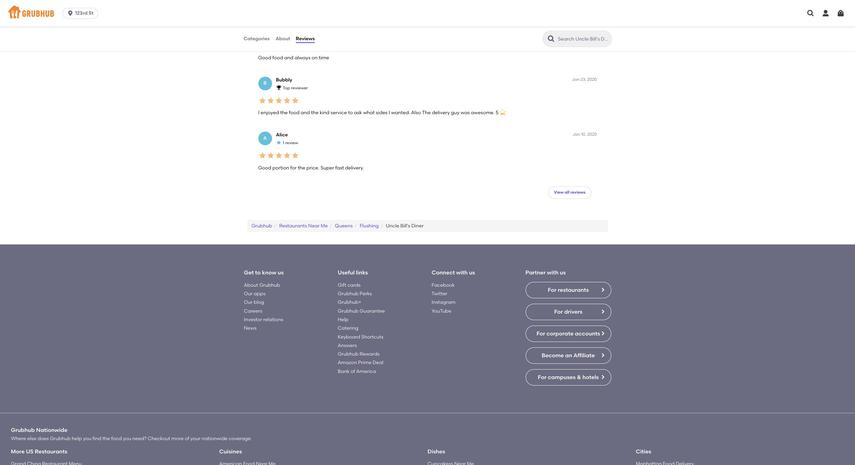 Task type: describe. For each thing, give the bounding box(es) containing it.
the right for
[[298, 165, 305, 171]]

rewards
[[360, 352, 380, 357]]

about for about grubhub our apps our blog careers investor relations news
[[244, 283, 258, 288]]

for for for restaurants
[[548, 287, 557, 293]]

facebook twitter instagram youtube
[[432, 283, 456, 314]]

2 you from the left
[[123, 436, 131, 442]]

grubhub inside about grubhub our apps our blog careers investor relations news
[[259, 283, 280, 288]]

for corporate accounts link
[[526, 326, 611, 342]]

corporate
[[547, 331, 574, 337]]

b
[[263, 80, 267, 86]]

more us restaurants
[[11, 449, 67, 455]]

search icon image
[[547, 35, 555, 43]]

twitter link
[[432, 291, 447, 297]]

accounts
[[575, 331, 600, 337]]

for restaurants
[[548, 287, 589, 293]]

diner
[[411, 223, 424, 229]]

1 2020 from the top
[[587, 22, 597, 27]]

123rd st
[[75, 10, 93, 16]]

reviews
[[296, 36, 315, 42]]

need?
[[132, 436, 147, 442]]

&
[[577, 374, 581, 381]]

america
[[356, 369, 376, 375]]

connect
[[432, 270, 455, 276]]

service
[[331, 110, 347, 116]]

awesome.
[[471, 110, 495, 116]]

flushing link
[[360, 223, 379, 229]]

right image for for restaurants
[[600, 287, 605, 293]]

cards
[[348, 283, 361, 288]]

partner
[[526, 270, 546, 276]]

good for good food and always on time
[[258, 55, 271, 61]]

twitter
[[432, 291, 447, 297]]

dishes
[[428, 449, 445, 455]]

good portion for the price. super fast delivery.
[[258, 165, 364, 171]]

1 review for george
[[283, 31, 298, 35]]

instagram link
[[432, 300, 456, 306]]

campuses
[[548, 374, 576, 381]]

2 i from the left
[[389, 110, 390, 116]]

nationwide
[[202, 436, 228, 442]]

wanted.
[[391, 110, 410, 116]]

flushing
[[360, 223, 379, 229]]

about grubhub our apps our blog careers investor relations news
[[244, 283, 283, 332]]

gift cards link
[[338, 283, 361, 288]]

for drivers link
[[526, 304, 611, 320]]

the right enjoyed
[[280, 110, 288, 116]]

review for alice
[[285, 141, 298, 146]]

1 for alice
[[283, 141, 284, 146]]

careers
[[244, 308, 262, 314]]

0 horizontal spatial to
[[255, 270, 261, 276]]

careers link
[[244, 308, 262, 314]]

grubhub nationwide where else does grubhub help you find the food you need? checkout more of your nationwide coverage.
[[11, 427, 252, 442]]

near
[[308, 223, 320, 229]]

what
[[363, 110, 375, 116]]

was
[[461, 110, 470, 116]]

queens
[[335, 223, 353, 229]]

links
[[356, 270, 368, 276]]

us for connect with us
[[469, 270, 475, 276]]

the left the kind
[[311, 110, 319, 116]]

right image for become an affiliate
[[600, 353, 605, 358]]

news
[[244, 326, 257, 332]]

our apps link
[[244, 291, 265, 297]]

svg image inside 123rd st button
[[67, 10, 74, 17]]

enjoyed
[[261, 110, 279, 116]]

2020 for service
[[587, 77, 597, 82]]

deal
[[373, 360, 383, 366]]

reviewer
[[291, 86, 308, 91]]

delivery.
[[345, 165, 364, 171]]

for restaurants link
[[526, 282, 611, 299]]

1 you from the left
[[83, 436, 91, 442]]

Search Uncle Bill's Diner search field
[[557, 36, 610, 42]]

for campuses & hotels link
[[526, 370, 611, 386]]

our blog link
[[244, 300, 264, 306]]

for corporate accounts
[[537, 331, 600, 337]]

super
[[321, 165, 334, 171]]

1 horizontal spatial restaurants
[[279, 223, 307, 229]]

connect with us
[[432, 270, 475, 276]]

find
[[92, 436, 101, 442]]

grubhub rewards link
[[338, 352, 380, 357]]

1 vertical spatial restaurants
[[35, 449, 67, 455]]

else
[[27, 436, 36, 442]]

mar
[[573, 22, 580, 27]]

jan 23, 2020
[[572, 77, 597, 82]]

restaurants near me link
[[279, 223, 328, 229]]

help
[[338, 317, 349, 323]]

shortcuts
[[361, 334, 383, 340]]

grubhub+ link
[[338, 300, 361, 306]]

keyboard shortcuts link
[[338, 334, 383, 340]]

for drivers
[[554, 309, 583, 315]]

nationwide
[[36, 427, 67, 434]]

categories
[[244, 36, 270, 42]]

reviews
[[571, 190, 586, 195]]

of inside the grubhub nationwide where else does grubhub help you find the food you need? checkout more of your nationwide coverage.
[[185, 436, 189, 442]]

all
[[565, 190, 570, 195]]

youtube link
[[432, 308, 451, 314]]

good for good portion for the price. super fast delivery.
[[258, 165, 271, 171]]

1 vertical spatial food
[[289, 110, 300, 116]]

always
[[295, 55, 311, 61]]

bubbly
[[276, 77, 292, 83]]

1 i from the left
[[258, 110, 260, 116]]

mar 31, 2020
[[573, 22, 597, 27]]

of inside the gift cards grubhub perks grubhub+ grubhub guarantee help catering keyboard shortcuts answers grubhub rewards amazon prime deal bank of america
[[351, 369, 355, 375]]

1 horizontal spatial svg image
[[837, 9, 845, 17]]

get to know us
[[244, 270, 284, 276]]

right image for for campuses & hotels
[[600, 375, 605, 380]]

g
[[263, 25, 267, 31]]

food inside the grubhub nationwide where else does grubhub help you find the food you need? checkout more of your nationwide coverage.
[[111, 436, 122, 442]]

an
[[565, 353, 572, 359]]

restaurants
[[558, 287, 589, 293]]

more
[[11, 449, 25, 455]]

grubhub guarantee link
[[338, 308, 385, 314]]

jan for good portion for the price. super fast delivery.
[[573, 132, 580, 137]]

facebook link
[[432, 283, 455, 288]]

bank of america link
[[338, 369, 376, 375]]

10,
[[581, 132, 586, 137]]

reviews button
[[296, 27, 315, 51]]

useful links
[[338, 270, 368, 276]]



Task type: vqa. For each thing, say whether or not it's contained in the screenshot.
the right with
yes



Task type: locate. For each thing, give the bounding box(es) containing it.
right image inside for campuses & hotels link
[[600, 375, 605, 380]]

us for partner with us
[[560, 270, 566, 276]]

1 good from the top
[[258, 55, 271, 61]]

checkout
[[148, 436, 170, 442]]

2 us from the left
[[469, 270, 475, 276]]

right image inside become an affiliate link
[[600, 353, 605, 358]]

for left corporate
[[537, 331, 545, 337]]

and left always
[[284, 55, 293, 61]]

1 down alice
[[283, 141, 284, 146]]

kind
[[320, 110, 330, 116]]

1 review down alice
[[283, 141, 298, 146]]

more
[[171, 436, 184, 442]]

your
[[190, 436, 201, 442]]

restaurants down does
[[35, 449, 67, 455]]

123rd st button
[[63, 8, 101, 19]]

for for for corporate accounts
[[537, 331, 545, 337]]

right image for for drivers
[[600, 309, 605, 315]]

for
[[548, 287, 557, 293], [554, 309, 563, 315], [537, 331, 545, 337], [538, 374, 547, 381]]

with for connect
[[456, 270, 468, 276]]

0 horizontal spatial food
[[111, 436, 122, 442]]

jan 10, 2020
[[573, 132, 597, 137]]

0 vertical spatial of
[[351, 369, 355, 375]]

with for partner
[[547, 270, 559, 276]]

about down george
[[276, 36, 290, 42]]

perks
[[360, 291, 372, 297]]

1 horizontal spatial food
[[272, 55, 283, 61]]

2 good from the top
[[258, 165, 271, 171]]

1 review
[[283, 31, 298, 35], [283, 141, 298, 146]]

food right the find
[[111, 436, 122, 442]]

to right get
[[255, 270, 261, 276]]

guy
[[451, 110, 460, 116]]

good left portion
[[258, 165, 271, 171]]

portion
[[272, 165, 289, 171]]

1 svg image from the left
[[807, 9, 815, 17]]

jan left 10,
[[573, 132, 580, 137]]

svg image
[[837, 9, 845, 17], [67, 10, 74, 17]]

for for for drivers
[[554, 309, 563, 315]]

1 horizontal spatial i
[[389, 110, 390, 116]]

0 vertical spatial 1 review
[[283, 31, 298, 35]]

1 horizontal spatial of
[[351, 369, 355, 375]]

and left the kind
[[301, 110, 310, 116]]

2 horizontal spatial food
[[289, 110, 300, 116]]

1 right image from the top
[[600, 287, 605, 293]]

you left the need?
[[123, 436, 131, 442]]

about button
[[275, 27, 290, 51]]

1 for george
[[283, 31, 284, 35]]

right image right hotels
[[600, 375, 605, 380]]

food down about button
[[272, 55, 283, 61]]

ask
[[354, 110, 362, 116]]

0 vertical spatial about
[[276, 36, 290, 42]]

0 horizontal spatial you
[[83, 436, 91, 442]]

review down alice
[[285, 141, 298, 146]]

us right know
[[278, 270, 284, 276]]

apps
[[254, 291, 265, 297]]

trophy icon image
[[276, 85, 281, 90]]

answers link
[[338, 343, 357, 349]]

jan left 23,
[[572, 77, 580, 82]]

⭐️
[[500, 110, 506, 116]]

main navigation navigation
[[0, 0, 855, 27]]

1 horizontal spatial to
[[348, 110, 353, 116]]

2 svg image from the left
[[822, 9, 830, 17]]

1 review from the top
[[285, 31, 298, 35]]

the inside the grubhub nationwide where else does grubhub help you find the food you need? checkout more of your nationwide coverage.
[[102, 436, 110, 442]]

1 horizontal spatial svg image
[[822, 9, 830, 17]]

right image right restaurants
[[600, 287, 605, 293]]

0 horizontal spatial us
[[278, 270, 284, 276]]

right image
[[600, 331, 605, 337]]

grubhub
[[251, 223, 272, 229], [259, 283, 280, 288], [338, 291, 359, 297], [338, 308, 359, 314], [338, 352, 359, 357], [11, 427, 35, 434], [50, 436, 71, 442]]

for campuses & hotels
[[538, 374, 599, 381]]

0 horizontal spatial i
[[258, 110, 260, 116]]

right image up right icon
[[600, 309, 605, 315]]

0 vertical spatial food
[[272, 55, 283, 61]]

star icon image
[[276, 30, 281, 35], [258, 42, 266, 50], [266, 42, 275, 50], [275, 42, 283, 50], [291, 42, 299, 50], [258, 97, 266, 105], [266, 97, 275, 105], [275, 97, 283, 105], [283, 97, 291, 105], [291, 97, 299, 105], [276, 140, 281, 145], [258, 152, 266, 160], [266, 152, 275, 160], [275, 152, 283, 160], [283, 152, 291, 160], [291, 152, 299, 160]]

good down categories button
[[258, 55, 271, 61]]

with right connect
[[456, 270, 468, 276]]

st
[[89, 10, 93, 16]]

2 vertical spatial 2020
[[587, 132, 597, 137]]

0 vertical spatial and
[[284, 55, 293, 61]]

1 vertical spatial to
[[255, 270, 261, 276]]

0 horizontal spatial about
[[244, 283, 258, 288]]

prime
[[358, 360, 372, 366]]

top
[[283, 86, 290, 91]]

1 1 from the top
[[283, 31, 284, 35]]

us right connect
[[469, 270, 475, 276]]

drivers
[[564, 309, 583, 315]]

cities
[[636, 449, 651, 455]]

about
[[276, 36, 290, 42], [244, 283, 258, 288]]

jan for i enjoyed the food and the kind service to ask what sides i wanted. also the delivery guy was awesome.   5 ⭐️
[[572, 77, 580, 82]]

0 vertical spatial 2020
[[587, 22, 597, 27]]

2 1 review from the top
[[283, 141, 298, 146]]

with right partner
[[547, 270, 559, 276]]

also
[[411, 110, 421, 116]]

us up for restaurants
[[560, 270, 566, 276]]

restaurants
[[279, 223, 307, 229], [35, 449, 67, 455]]

our up our blog "link"
[[244, 291, 253, 297]]

1 vertical spatial jan
[[573, 132, 580, 137]]

0 vertical spatial 1
[[283, 31, 284, 35]]

2020 right 10,
[[587, 132, 597, 137]]

for left drivers
[[554, 309, 563, 315]]

where
[[11, 436, 26, 442]]

uncle
[[386, 223, 399, 229]]

0 vertical spatial our
[[244, 291, 253, 297]]

the right the find
[[102, 436, 110, 442]]

2 review from the top
[[285, 141, 298, 146]]

1 review down george
[[283, 31, 298, 35]]

partner with us
[[526, 270, 566, 276]]

1 horizontal spatial with
[[547, 270, 559, 276]]

5
[[496, 110, 499, 116]]

0 vertical spatial to
[[348, 110, 353, 116]]

1 down george
[[283, 31, 284, 35]]

help
[[72, 436, 82, 442]]

1 horizontal spatial you
[[123, 436, 131, 442]]

good food and always on time
[[258, 55, 329, 61]]

1 our from the top
[[244, 291, 253, 297]]

a
[[263, 135, 267, 141]]

0 vertical spatial review
[[285, 31, 298, 35]]

1 vertical spatial 1
[[283, 141, 284, 146]]

1 horizontal spatial us
[[469, 270, 475, 276]]

catering
[[338, 326, 358, 332]]

us
[[26, 449, 33, 455]]

good
[[258, 55, 271, 61], [258, 165, 271, 171]]

about for about
[[276, 36, 290, 42]]

123rd
[[75, 10, 88, 16]]

1 vertical spatial of
[[185, 436, 189, 442]]

2020 right '31,'
[[587, 22, 597, 27]]

2 1 from the top
[[283, 141, 284, 146]]

bank
[[338, 369, 349, 375]]

food right enjoyed
[[289, 110, 300, 116]]

become
[[542, 353, 564, 359]]

grubhub perks link
[[338, 291, 372, 297]]

about inside button
[[276, 36, 290, 42]]

and
[[284, 55, 293, 61], [301, 110, 310, 116]]

3 2020 from the top
[[587, 132, 597, 137]]

0 horizontal spatial svg image
[[67, 10, 74, 17]]

2 horizontal spatial us
[[560, 270, 566, 276]]

1 with from the left
[[456, 270, 468, 276]]

0 horizontal spatial with
[[456, 270, 468, 276]]

0 vertical spatial good
[[258, 55, 271, 61]]

right image inside for restaurants link
[[600, 287, 605, 293]]

for inside "link"
[[554, 309, 563, 315]]

0 horizontal spatial svg image
[[807, 9, 815, 17]]

1 us from the left
[[278, 270, 284, 276]]

amazon
[[338, 360, 357, 366]]

cuisines
[[219, 449, 242, 455]]

1 vertical spatial 2020
[[587, 77, 597, 82]]

0 horizontal spatial and
[[284, 55, 293, 61]]

of right bank
[[351, 369, 355, 375]]

2 vertical spatial food
[[111, 436, 122, 442]]

3 right image from the top
[[600, 353, 605, 358]]

about inside about grubhub our apps our blog careers investor relations news
[[244, 283, 258, 288]]

you
[[83, 436, 91, 442], [123, 436, 131, 442]]

coverage.
[[229, 436, 252, 442]]

review
[[285, 31, 298, 35], [285, 141, 298, 146]]

1 vertical spatial 1 review
[[283, 141, 298, 146]]

review down george
[[285, 31, 298, 35]]

for
[[290, 165, 297, 171]]

know
[[262, 270, 276, 276]]

1 horizontal spatial and
[[301, 110, 310, 116]]

help link
[[338, 317, 349, 323]]

news link
[[244, 326, 257, 332]]

blog
[[254, 300, 264, 306]]

restaurants left near
[[279, 223, 307, 229]]

1 horizontal spatial about
[[276, 36, 290, 42]]

2 right image from the top
[[600, 309, 605, 315]]

of left your
[[185, 436, 189, 442]]

i right sides
[[389, 110, 390, 116]]

price.
[[307, 165, 320, 171]]

0 horizontal spatial of
[[185, 436, 189, 442]]

1 1 review from the top
[[283, 31, 298, 35]]

for for for campuses & hotels
[[538, 374, 547, 381]]

gift
[[338, 283, 346, 288]]

grubhub link
[[251, 223, 272, 229]]

0 vertical spatial jan
[[572, 77, 580, 82]]

catering link
[[338, 326, 358, 332]]

4 right image from the top
[[600, 375, 605, 380]]

i left enjoyed
[[258, 110, 260, 116]]

to left the ask
[[348, 110, 353, 116]]

1 review for alice
[[283, 141, 298, 146]]

view all reviews link
[[548, 187, 591, 199]]

review for george
[[285, 31, 298, 35]]

2 with from the left
[[547, 270, 559, 276]]

0 horizontal spatial restaurants
[[35, 449, 67, 455]]

2020 right 23,
[[587, 77, 597, 82]]

right image inside for drivers "link"
[[600, 309, 605, 315]]

grubhub+
[[338, 300, 361, 306]]

1 vertical spatial review
[[285, 141, 298, 146]]

1 vertical spatial good
[[258, 165, 271, 171]]

our up 'careers' at the left
[[244, 300, 253, 306]]

1 vertical spatial about
[[244, 283, 258, 288]]

2020 for delivery.
[[587, 132, 597, 137]]

queens link
[[335, 223, 353, 229]]

bill's
[[400, 223, 410, 229]]

time
[[319, 55, 329, 61]]

3 us from the left
[[560, 270, 566, 276]]

relations
[[263, 317, 283, 323]]

fast
[[335, 165, 344, 171]]

guarantee
[[360, 308, 385, 314]]

about up our apps link
[[244, 283, 258, 288]]

2 our from the top
[[244, 300, 253, 306]]

alice
[[276, 132, 288, 138]]

1 vertical spatial and
[[301, 110, 310, 116]]

amazon prime deal link
[[338, 360, 383, 366]]

right image
[[600, 287, 605, 293], [600, 309, 605, 315], [600, 353, 605, 358], [600, 375, 605, 380]]

for down partner with us
[[548, 287, 557, 293]]

for left campuses
[[538, 374, 547, 381]]

right image right the affiliate
[[600, 353, 605, 358]]

2 2020 from the top
[[587, 77, 597, 82]]

svg image
[[807, 9, 815, 17], [822, 9, 830, 17]]

become an affiliate
[[542, 353, 595, 359]]

instagram
[[432, 300, 456, 306]]

0 vertical spatial restaurants
[[279, 223, 307, 229]]

delivery
[[432, 110, 450, 116]]

george
[[276, 22, 294, 28]]

you left the find
[[83, 436, 91, 442]]

31,
[[581, 22, 586, 27]]

us
[[278, 270, 284, 276], [469, 270, 475, 276], [560, 270, 566, 276]]

1 vertical spatial our
[[244, 300, 253, 306]]

investor
[[244, 317, 262, 323]]



